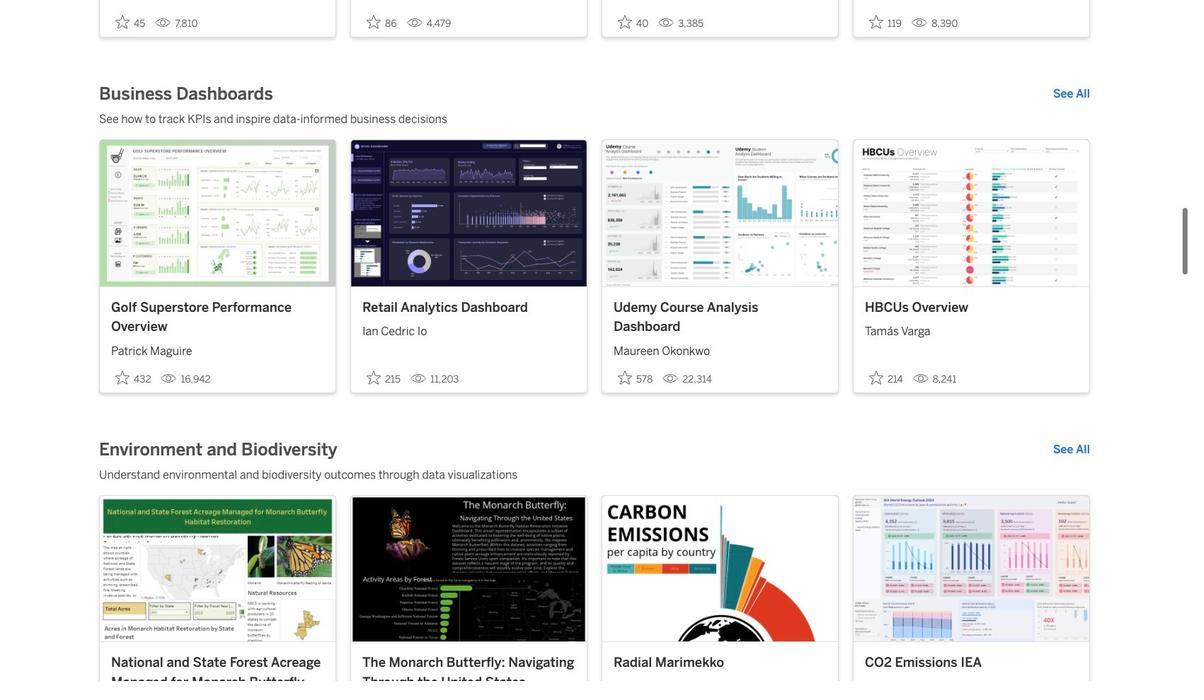 Task type: vqa. For each thing, say whether or not it's contained in the screenshot.
Add Favorite icon to the left
yes



Task type: describe. For each thing, give the bounding box(es) containing it.
see all business dashboards element
[[1053, 86, 1090, 103]]

see all environment and biodiversity element
[[1053, 442, 1090, 459]]

see how to track kpis and inspire data-informed business decisions element
[[99, 111, 1090, 128]]

understand environmental and biodiversity outcomes through data visualizations element
[[99, 467, 1090, 484]]



Task type: locate. For each thing, give the bounding box(es) containing it.
environment and biodiversity heading
[[99, 439, 337, 461]]

business dashboards heading
[[99, 83, 273, 106]]

workbook thumbnail image
[[100, 140, 335, 287], [351, 140, 587, 287], [602, 140, 838, 287], [854, 140, 1089, 287], [100, 496, 335, 642], [351, 496, 587, 642], [602, 496, 838, 642], [854, 496, 1089, 642]]

Add Favorite button
[[111, 11, 150, 34], [362, 11, 401, 34], [614, 11, 653, 34], [865, 11, 906, 34], [111, 367, 155, 390], [362, 367, 405, 390], [614, 367, 657, 390], [865, 367, 907, 390]]

add favorite image
[[367, 15, 381, 29], [115, 371, 130, 385], [618, 371, 632, 385], [869, 371, 883, 385]]

add favorite image
[[115, 15, 130, 29], [618, 15, 632, 29], [869, 15, 883, 29], [367, 371, 381, 385]]



